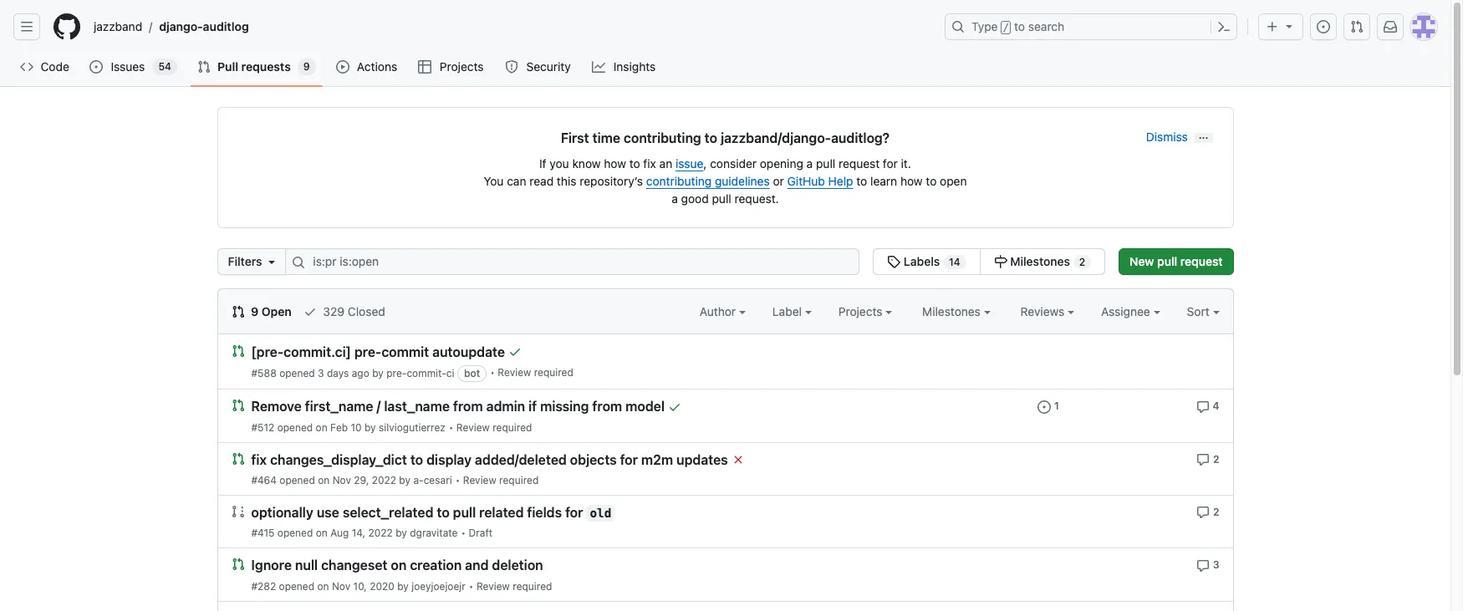 Task type: locate. For each thing, give the bounding box(es) containing it.
jazzband/django-
[[721, 130, 831, 146]]

labels
[[904, 254, 940, 268]]

to up repository's
[[629, 156, 640, 171]]

dismiss
[[1146, 130, 1188, 144]]

django-
[[159, 19, 203, 33]]

3 open pull request element from the top
[[231, 451, 245, 466]]

for left it.
[[883, 156, 898, 171]]

open pull request element left [pre-
[[231, 344, 245, 358]]

nov left the 29,
[[333, 474, 351, 487]]

fix up the "#464"
[[251, 452, 267, 467]]

git pull request image left 9 open
[[231, 305, 245, 319]]

review required link down 11 / 11 checks ok "image"
[[498, 367, 574, 379]]

2 for first 2 link from the bottom
[[1213, 506, 1220, 518]]

• right cesari
[[456, 474, 460, 487]]

1 vertical spatial nov
[[332, 580, 351, 593]]

m2m
[[641, 452, 673, 467]]

1 horizontal spatial for
[[620, 452, 638, 467]]

auditlog?
[[831, 130, 890, 146]]

good
[[681, 192, 709, 206]]

2022 right the 29,
[[372, 474, 396, 487]]

review down 11 / 11 checks ok "image"
[[498, 367, 531, 379]]

review down remove first_name / last_name from admin if missing from model link
[[456, 421, 490, 434]]

autoupdate
[[432, 345, 505, 360]]

• left draft
[[461, 527, 466, 540]]

issue opened image
[[1317, 20, 1331, 33]]

triangle down image
[[1283, 19, 1296, 33]]

admin
[[486, 399, 525, 414]]

if
[[529, 399, 537, 414]]

comment image for first 2 link from the bottom
[[1197, 506, 1210, 520]]

review required link for added/deleted
[[463, 474, 539, 487]]

on left aug
[[316, 527, 328, 540]]

0 horizontal spatial 9
[[251, 304, 259, 319]]

issue opened image
[[90, 60, 103, 74], [1038, 400, 1051, 414]]

1 horizontal spatial git pull request image
[[231, 305, 245, 319]]

contributing down issue
[[646, 174, 712, 188]]

2 open pull request image from the top
[[231, 452, 245, 466]]

0 vertical spatial projects
[[440, 59, 484, 74]]

2 open pull request element from the top
[[231, 398, 245, 413]]

homepage image
[[54, 13, 80, 40]]

command palette image
[[1218, 20, 1231, 33]]

added/deleted
[[475, 452, 567, 467]]

shield image
[[505, 60, 519, 74]]

2 horizontal spatial /
[[1003, 22, 1009, 33]]

issue opened image left "issues"
[[90, 60, 103, 74]]

milestones right milestone 'icon'
[[1010, 254, 1071, 268]]

1 vertical spatial contributing
[[646, 174, 712, 188]]

by right 2020
[[397, 580, 409, 593]]

0 vertical spatial pre-
[[355, 345, 382, 360]]

0 vertical spatial 3
[[318, 367, 324, 380]]

opened right the "#464"
[[280, 474, 315, 487]]

code link
[[13, 54, 76, 79]]

2 2 link from the top
[[1197, 504, 1220, 520]]

on down changes_display_dict at the bottom left of page
[[318, 474, 330, 487]]

actions
[[357, 59, 397, 74]]

0 vertical spatial issue opened image
[[90, 60, 103, 74]]

pre-
[[355, 345, 382, 360], [387, 367, 407, 380]]

0 vertical spatial comment image
[[1197, 453, 1210, 467]]

0 vertical spatial 9
[[303, 60, 310, 73]]

sort
[[1187, 304, 1210, 319]]

4 open pull request element from the top
[[231, 557, 245, 571]]

/ left django-
[[149, 20, 152, 34]]

guidelines
[[715, 174, 770, 188]]

request
[[839, 156, 880, 171], [1181, 254, 1223, 268]]

label button
[[773, 303, 812, 320]]

/ inside jazzband / django-auditlog
[[149, 20, 152, 34]]

1 vertical spatial request
[[1181, 254, 1223, 268]]

joeyjoejoejr link
[[412, 580, 466, 593]]

open pull request image
[[231, 345, 245, 358], [231, 452, 245, 466], [231, 558, 245, 571]]

1 vertical spatial 2022
[[368, 527, 393, 540]]

open
[[940, 174, 967, 188]]

for left old
[[565, 505, 583, 520]]

milestones button
[[923, 303, 991, 320]]

None search field
[[217, 248, 1106, 275]]

/
[[149, 20, 152, 34], [1003, 22, 1009, 33], [377, 399, 381, 414]]

1 horizontal spatial request
[[1181, 254, 1223, 268]]

feb
[[330, 421, 348, 434]]

request up sort "popup button"
[[1181, 254, 1223, 268]]

0 horizontal spatial request
[[839, 156, 880, 171]]

0 vertical spatial open pull request image
[[231, 345, 245, 358]]

to up , on the top left of the page
[[705, 130, 718, 146]]

from left model
[[593, 399, 622, 414]]

check image
[[303, 305, 317, 319]]

1 vertical spatial for
[[620, 452, 638, 467]]

contributing
[[624, 130, 702, 146], [646, 174, 712, 188]]

git pull request image left notifications icon
[[1351, 20, 1364, 33]]

how down it.
[[901, 174, 923, 188]]

this
[[557, 174, 577, 188]]

1 vertical spatial 2 link
[[1197, 504, 1220, 520]]

a up github
[[807, 156, 813, 171]]

open pull request image for [pre-
[[231, 345, 245, 358]]

0 vertical spatial request
[[839, 156, 880, 171]]

1 horizontal spatial issue opened image
[[1038, 400, 1051, 414]]

pre-commit-ci link
[[387, 367, 455, 380]]

0 horizontal spatial how
[[604, 156, 626, 171]]

1 from from the left
[[453, 399, 483, 414]]

review down and
[[477, 580, 510, 593]]

comment image inside 3 link
[[1197, 559, 1210, 573]]

1 vertical spatial open pull request image
[[231, 452, 245, 466]]

open pull request element
[[231, 344, 245, 358], [231, 398, 245, 413], [231, 451, 245, 466], [231, 557, 245, 571]]

9 for 9 open
[[251, 304, 259, 319]]

0 vertical spatial fix
[[643, 156, 656, 171]]

1 vertical spatial 2
[[1213, 453, 1220, 466]]

opened down null
[[279, 580, 315, 593]]

open pull request element for fix
[[231, 451, 245, 466]]

git pull request image
[[1351, 20, 1364, 33], [197, 60, 211, 74], [231, 305, 245, 319]]

1 vertical spatial fix
[[251, 452, 267, 467]]

1 open pull request image from the top
[[231, 345, 245, 358]]

open pull request element left ignore
[[231, 557, 245, 571]]

• down remove first_name / last_name from admin if missing from model
[[449, 421, 454, 434]]

• down and
[[469, 580, 474, 593]]

comment image down "4" link
[[1197, 453, 1210, 467]]

0 vertical spatial 2
[[1079, 256, 1086, 268]]

for left m2m on the left bottom of the page
[[620, 452, 638, 467]]

on down null
[[317, 580, 329, 593]]

how up repository's
[[604, 156, 626, 171]]

2 vertical spatial for
[[565, 505, 583, 520]]

milestones down 14
[[923, 304, 984, 319]]

git pull request image inside 9 open link
[[231, 305, 245, 319]]

time
[[593, 130, 621, 146]]

code image
[[20, 60, 33, 74]]

can
[[507, 174, 526, 188]]

open pull request image left [pre-
[[231, 345, 245, 358]]

2 link down "4" link
[[1197, 451, 1220, 467]]

opened down optionally on the bottom left of the page
[[278, 527, 313, 540]]

329
[[323, 304, 345, 319]]

3 open pull request image from the top
[[231, 558, 245, 571]]

• right bot
[[490, 367, 495, 379]]

comment image
[[1197, 453, 1210, 467], [1197, 506, 1210, 520]]

1 vertical spatial issue opened image
[[1038, 400, 1051, 414]]

1 horizontal spatial projects
[[839, 304, 886, 319]]

1 comment image from the top
[[1197, 453, 1210, 467]]

pre- down commit
[[387, 367, 407, 380]]

9 left play image
[[303, 60, 310, 73]]

nov
[[333, 474, 351, 487], [332, 580, 351, 593]]

search image
[[292, 256, 306, 269]]

0 horizontal spatial projects
[[440, 59, 484, 74]]

#512             opened on feb 10 by silviogutierrez • review required
[[251, 421, 532, 434]]

2 horizontal spatial git pull request image
[[1351, 20, 1364, 33]]

1 horizontal spatial 9
[[303, 60, 310, 73]]

to right the help
[[857, 174, 867, 188]]

0 horizontal spatial git pull request image
[[197, 60, 211, 74]]

fix
[[643, 156, 656, 171], [251, 452, 267, 467]]

1 open pull request element from the top
[[231, 344, 245, 358]]

1 vertical spatial pre-
[[387, 367, 407, 380]]

/ for type
[[1003, 22, 1009, 33]]

9 left open on the left of page
[[251, 304, 259, 319]]

updates
[[677, 452, 728, 467]]

1 vertical spatial milestones
[[923, 304, 984, 319]]

type
[[972, 19, 998, 33]]

draft
[[469, 527, 493, 540]]

list
[[87, 13, 935, 40]]

1 vertical spatial a
[[672, 192, 678, 206]]

nov left 10,
[[332, 580, 351, 593]]

milestones inside popup button
[[923, 304, 984, 319]]

projects right table icon
[[440, 59, 484, 74]]

0 vertical spatial milestones
[[1010, 254, 1071, 268]]

0 vertical spatial 2022
[[372, 474, 396, 487]]

1 comment image from the top
[[1196, 400, 1210, 414]]

2 vertical spatial open pull request image
[[231, 558, 245, 571]]

open pull request element for [pre-
[[231, 344, 245, 358]]

draft pull request element
[[231, 504, 245, 518]]

insights link
[[586, 54, 664, 79]]

on inside optionally use select_related to pull related fields for old #415             opened on aug 14, 2022 by dgravitate • draft
[[316, 527, 328, 540]]

milestones
[[1010, 254, 1071, 268], [923, 304, 984, 319]]

closed
[[348, 304, 385, 319]]

contributing up "an"
[[624, 130, 702, 146]]

•
[[490, 367, 495, 379], [449, 421, 454, 434], [456, 474, 460, 487], [461, 527, 466, 540], [469, 580, 474, 593]]

commit.ci]
[[284, 345, 351, 360]]

1 vertical spatial 9
[[251, 304, 259, 319]]

#282
[[251, 580, 276, 593]]

projects link
[[412, 54, 492, 79]]

from
[[453, 399, 483, 414], [593, 399, 622, 414]]

1 vertical spatial comment image
[[1197, 506, 1210, 520]]

draft pull request image
[[231, 505, 245, 518]]

/ up #512             opened on feb 10 by silviogutierrez • review required
[[377, 399, 381, 414]]

issue opened image inside 1 link
[[1038, 400, 1051, 414]]

by
[[372, 367, 384, 380], [365, 421, 376, 434], [399, 474, 411, 487], [396, 527, 407, 540], [397, 580, 409, 593]]

1
[[1054, 400, 1059, 413]]

9 for 9
[[303, 60, 310, 73]]

0 horizontal spatial a
[[672, 192, 678, 206]]

comment image
[[1196, 400, 1210, 414], [1197, 559, 1210, 573]]

ignore null changeset on creation and deletion link
[[251, 558, 543, 573]]

review required link
[[498, 367, 574, 379], [456, 421, 532, 434], [463, 474, 539, 487], [477, 580, 552, 593]]

1 / 6 checks ok image
[[731, 453, 745, 467]]

0 horizontal spatial issue opened image
[[90, 60, 103, 74]]

opened down remove
[[277, 421, 313, 434]]

2 vertical spatial git pull request image
[[231, 305, 245, 319]]

0 horizontal spatial /
[[149, 20, 152, 34]]

select_related
[[343, 505, 434, 520]]

if
[[539, 156, 547, 171]]

pull down contributing guidelines 'link'
[[712, 192, 732, 206]]

4
[[1213, 400, 1220, 413]]

first
[[561, 130, 589, 146]]

2 down 4
[[1213, 453, 1220, 466]]

0 horizontal spatial from
[[453, 399, 483, 414]]

comment image inside "4" link
[[1196, 400, 1210, 414]]

2022 down select_related
[[368, 527, 393, 540]]

1 horizontal spatial milestones
[[1010, 254, 1071, 268]]

fix changes_display_dict to display added/deleted objects for m2m updates link
[[251, 452, 728, 467]]

git pull request image left the pull
[[197, 60, 211, 74]]

0 vertical spatial git pull request image
[[1351, 20, 1364, 33]]

projects inside popup button
[[839, 304, 886, 319]]

1 vertical spatial how
[[901, 174, 923, 188]]

opened inside ignore null changeset on creation and deletion #282             opened on nov 10, 2020 by joeyjoejoejr • review required
[[279, 580, 315, 593]]

#588             opened 3 days ago by pre-commit-ci
[[251, 367, 455, 380]]

milestones inside issue element
[[1010, 254, 1071, 268]]

2
[[1079, 256, 1086, 268], [1213, 453, 1220, 466], [1213, 506, 1220, 518]]

1 vertical spatial comment image
[[1197, 559, 1210, 573]]

review required link down admin
[[456, 421, 532, 434]]

pull up draft
[[453, 505, 476, 520]]

new
[[1130, 254, 1155, 268]]

2 vertical spatial 2
[[1213, 506, 1220, 518]]

/ inside type / to search
[[1003, 22, 1009, 33]]

projects right label popup button
[[839, 304, 886, 319]]

4 link
[[1196, 398, 1220, 414]]

opened
[[279, 367, 315, 380], [277, 421, 313, 434], [280, 474, 315, 487], [278, 527, 313, 540], [279, 580, 315, 593]]

last_name
[[384, 399, 450, 414]]

sort button
[[1187, 303, 1220, 320]]

commit-
[[407, 367, 446, 380]]

to left search
[[1015, 19, 1025, 33]]

2 up 3 link on the right of page
[[1213, 506, 1220, 518]]

2 comment image from the top
[[1197, 506, 1210, 520]]

you
[[484, 174, 504, 188]]

pre- up ago at the bottom left
[[355, 345, 382, 360]]

/ right the type
[[1003, 22, 1009, 33]]

by down select_related
[[396, 527, 407, 540]]

dgravitate
[[410, 527, 458, 540]]

issue opened image left the 1
[[1038, 400, 1051, 414]]

ignore null changeset on creation and deletion #282             opened on nov 10, 2020 by joeyjoejoejr • review required
[[251, 558, 552, 593]]

open pull request image up draft pull request element
[[231, 452, 245, 466]]

1 horizontal spatial fix
[[643, 156, 656, 171]]

comment image for 1st 2 link
[[1197, 453, 1210, 467]]

11 / 11 checks ok image
[[508, 346, 522, 359]]

remove first_name / last_name from admin if missing from model
[[251, 399, 665, 414]]

opened inside optionally use select_related to pull related fields for old #415             opened on aug 14, 2022 by dgravitate • draft
[[278, 527, 313, 540]]

0 vertical spatial comment image
[[1196, 400, 1210, 414]]

8 / 8 checks ok image
[[668, 400, 681, 414]]

days
[[327, 367, 349, 380]]

open pull request image left ignore
[[231, 558, 245, 571]]

search
[[1029, 19, 1065, 33]]

0 horizontal spatial for
[[565, 505, 583, 520]]

open pull request element down open pull request icon
[[231, 451, 245, 466]]

to up dgravitate
[[437, 505, 450, 520]]

fix left "an"
[[643, 156, 656, 171]]

required down the deletion
[[513, 580, 552, 593]]

10
[[351, 421, 362, 434]]

assignee
[[1101, 304, 1154, 319]]

pull up github help link in the top right of the page
[[816, 156, 836, 171]]

0 vertical spatial for
[[883, 156, 898, 171]]

ago
[[352, 367, 369, 380]]

pull right new
[[1158, 254, 1178, 268]]

open
[[262, 304, 292, 319]]

repository's
[[580, 174, 643, 188]]

2 left new
[[1079, 256, 1086, 268]]

comment image for 4
[[1196, 400, 1210, 414]]

1 horizontal spatial how
[[901, 174, 923, 188]]

request up the help
[[839, 156, 880, 171]]

a down you can read this repository's contributing guidelines or github help
[[672, 192, 678, 206]]

opened down commit.ci]
[[279, 367, 315, 380]]

1 horizontal spatial from
[[593, 399, 622, 414]]

comment image up 3 link on the right of page
[[1197, 506, 1210, 520]]

2 comment image from the top
[[1197, 559, 1210, 573]]

1 vertical spatial projects
[[839, 304, 886, 319]]

from down bot
[[453, 399, 483, 414]]

a-cesari link
[[413, 474, 452, 487]]

2 horizontal spatial for
[[883, 156, 898, 171]]

how inside to learn how to open a good pull request.
[[901, 174, 923, 188]]

open pull request element left remove
[[231, 398, 245, 413]]

0 horizontal spatial milestones
[[923, 304, 984, 319]]

1 horizontal spatial 3
[[1213, 559, 1220, 571]]

0 vertical spatial 2 link
[[1197, 451, 1220, 467]]

2 link up 3 link on the right of page
[[1197, 504, 1220, 520]]

1 horizontal spatial pre-
[[387, 367, 407, 380]]

0 vertical spatial a
[[807, 156, 813, 171]]

opened for #512
[[277, 421, 313, 434]]

read
[[530, 174, 554, 188]]

review required link down fix changes_display_dict to display added/deleted objects for m2m updates
[[463, 474, 539, 487]]

deletion
[[492, 558, 543, 573]]



Task type: describe. For each thing, give the bounding box(es) containing it.
none search field containing filters
[[217, 248, 1106, 275]]

security link
[[498, 54, 579, 79]]

optionally
[[251, 505, 313, 520]]

1 horizontal spatial a
[[807, 156, 813, 171]]

triangle down image
[[265, 255, 279, 268]]

2 for 1st 2 link
[[1213, 453, 1220, 466]]

2022 inside optionally use select_related to pull related fields for old #415             opened on aug 14, 2022 by dgravitate • draft
[[368, 527, 393, 540]]

comment image for 3
[[1197, 559, 1210, 573]]

1 vertical spatial 3
[[1213, 559, 1220, 571]]

code
[[41, 59, 69, 74]]

you
[[550, 156, 569, 171]]

issues
[[111, 59, 145, 74]]

to inside optionally use select_related to pull related fields for old #415             opened on aug 14, 2022 by dgravitate • draft
[[437, 505, 450, 520]]

filters button
[[217, 248, 286, 275]]

actions link
[[329, 54, 405, 79]]

requests
[[241, 59, 291, 74]]

request.
[[735, 192, 779, 206]]

plus image
[[1266, 20, 1280, 33]]

django-auditlog link
[[152, 13, 256, 40]]

help
[[828, 174, 853, 188]]

remove first_name / last_name from admin if missing from model link
[[251, 399, 665, 414]]

use
[[317, 505, 339, 520]]

14
[[949, 256, 961, 268]]

filters
[[228, 254, 262, 268]]

• review required
[[490, 367, 574, 379]]

[pre-commit.ci] pre-commit autoupdate link
[[251, 345, 505, 360]]

on up 2020
[[391, 558, 407, 573]]

• inside optionally use select_related to pull related fields for old #415             opened on aug 14, 2022 by dgravitate • draft
[[461, 527, 466, 540]]

auditlog
[[203, 19, 249, 33]]

open pull request image for fix
[[231, 452, 245, 466]]

review required link for from
[[456, 421, 532, 434]]

null
[[295, 558, 318, 573]]

on left 'feb'
[[316, 421, 328, 434]]

0 vertical spatial how
[[604, 156, 626, 171]]

pull
[[217, 59, 238, 74]]

required down added/deleted at the bottom
[[499, 474, 539, 487]]

draft link
[[469, 527, 493, 540]]

labels 14
[[901, 254, 961, 268]]

#464
[[251, 474, 277, 487]]

3 link
[[1197, 557, 1220, 573]]

aug
[[330, 527, 349, 540]]

play image
[[336, 60, 349, 74]]

1 link
[[1038, 398, 1059, 414]]

by inside optionally use select_related to pull related fields for old #415             opened on aug 14, 2022 by dgravitate • draft
[[396, 527, 407, 540]]

consider
[[710, 156, 757, 171]]

label
[[773, 304, 805, 319]]

Search all issues text field
[[286, 248, 860, 275]]

a inside to learn how to open a good pull request.
[[672, 192, 678, 206]]

request inside new pull request "link"
[[1181, 254, 1223, 268]]

silviogutierrez link
[[379, 421, 446, 434]]

to left open
[[926, 174, 937, 188]]

review down fix changes_display_dict to display added/deleted objects for m2m updates
[[463, 474, 497, 487]]

review inside ignore null changeset on creation and deletion #282             opened on nov 10, 2020 by joeyjoejoejr • review required
[[477, 580, 510, 593]]

issue
[[676, 156, 704, 171]]

issue opened image for 1
[[1038, 400, 1051, 414]]

10,
[[353, 580, 367, 593]]

0 vertical spatial nov
[[333, 474, 351, 487]]

Issues search field
[[286, 248, 860, 275]]

projects button
[[839, 303, 893, 320]]

fix changes_display_dict to display added/deleted objects for m2m updates
[[251, 452, 728, 467]]

ci
[[446, 367, 455, 380]]

by inside ignore null changeset on creation and deletion #282             opened on nov 10, 2020 by joeyjoejoejr • review required
[[397, 580, 409, 593]]

for inside optionally use select_related to pull related fields for old #415             opened on aug 14, 2022 by dgravitate • draft
[[565, 505, 583, 520]]

table image
[[419, 60, 432, 74]]

bot
[[464, 367, 480, 380]]

author button
[[700, 303, 746, 320]]

commit
[[382, 345, 429, 360]]

an
[[660, 156, 673, 171]]

pull inside new pull request "link"
[[1158, 254, 1178, 268]]

...
[[1199, 129, 1209, 142]]

1 2 link from the top
[[1197, 451, 1220, 467]]

by right 10 at the left bottom
[[365, 421, 376, 434]]

0 vertical spatial contributing
[[624, 130, 702, 146]]

14,
[[352, 527, 366, 540]]

dismiss ...
[[1146, 129, 1209, 144]]

2 from from the left
[[593, 399, 622, 414]]

open pull request image
[[231, 399, 245, 413]]

milestones for milestones 2
[[1010, 254, 1071, 268]]

,
[[704, 156, 707, 171]]

1 horizontal spatial /
[[377, 399, 381, 414]]

/ for jazzband
[[149, 20, 152, 34]]

github
[[787, 174, 825, 188]]

or
[[773, 174, 784, 188]]

ignore
[[251, 558, 292, 573]]

required down admin
[[493, 421, 532, 434]]

review required link down the deletion
[[477, 580, 552, 593]]

9 open link
[[231, 303, 292, 320]]

#588
[[251, 367, 277, 380]]

objects
[[570, 452, 617, 467]]

open pull request element for remove
[[231, 398, 245, 413]]

security
[[526, 59, 571, 74]]

9 open
[[248, 304, 292, 319]]

it.
[[901, 156, 911, 171]]

list containing jazzband
[[87, 13, 935, 40]]

329 closed link
[[303, 303, 385, 320]]

329 closed
[[320, 304, 385, 319]]

• inside ignore null changeset on creation and deletion #282             opened on nov 10, 2020 by joeyjoejoejr • review required
[[469, 580, 474, 593]]

display
[[427, 452, 472, 467]]

graph image
[[592, 60, 606, 74]]

issue opened image for issues
[[90, 60, 103, 74]]

1 vertical spatial git pull request image
[[197, 60, 211, 74]]

by right ago at the bottom left
[[372, 367, 384, 380]]

changeset
[[321, 558, 388, 573]]

0 horizontal spatial 3
[[318, 367, 324, 380]]

opening
[[760, 156, 804, 171]]

type / to search
[[972, 19, 1065, 33]]

#464             opened on nov 29, 2022 by a-cesari • review required
[[251, 474, 539, 487]]

issue link
[[676, 156, 704, 171]]

projects inside "link"
[[440, 59, 484, 74]]

silviogutierrez
[[379, 421, 446, 434]]

joeyjoejoejr
[[412, 580, 466, 593]]

nov inside ignore null changeset on creation and deletion #282             opened on nov 10, 2020 by joeyjoejoejr • review required
[[332, 580, 351, 593]]

2020
[[370, 580, 395, 593]]

notifications image
[[1384, 20, 1397, 33]]

opened for #588
[[279, 367, 315, 380]]

pull inside to learn how to open a good pull request.
[[712, 192, 732, 206]]

new pull request link
[[1119, 248, 1234, 275]]

milestone image
[[994, 255, 1007, 268]]

#512
[[251, 421, 275, 434]]

[pre-commit.ci] pre-commit autoupdate
[[251, 345, 505, 360]]

review required link for autoupdate
[[498, 367, 574, 379]]

pull inside optionally use select_related to pull related fields for old #415             opened on aug 14, 2022 by dgravitate • draft
[[453, 505, 476, 520]]

reviews
[[1021, 304, 1068, 319]]

milestones for milestones
[[923, 304, 984, 319]]

tag image
[[888, 255, 901, 268]]

you can read this repository's contributing guidelines or github help
[[484, 174, 853, 188]]

0 horizontal spatial pre-
[[355, 345, 382, 360]]

[pre-
[[251, 345, 284, 360]]

remove
[[251, 399, 302, 414]]

jazzband link
[[87, 13, 149, 40]]

29,
[[354, 474, 369, 487]]

related
[[479, 505, 524, 520]]

optionally use select_related to pull related fields for old #415             opened on aug 14, 2022 by dgravitate • draft
[[251, 505, 612, 540]]

creation
[[410, 558, 462, 573]]

by left a-
[[399, 474, 411, 487]]

required inside ignore null changeset on creation and deletion #282             opened on nov 10, 2020 by joeyjoejoejr • review required
[[513, 580, 552, 593]]

0 horizontal spatial fix
[[251, 452, 267, 467]]

new pull request
[[1130, 254, 1223, 268]]

old
[[590, 507, 612, 520]]

to up a-
[[410, 452, 423, 467]]

issue element
[[873, 248, 1106, 275]]

required up missing
[[534, 367, 574, 379]]

2 inside "milestones 2"
[[1079, 256, 1086, 268]]

opened for #464
[[280, 474, 315, 487]]



Task type: vqa. For each thing, say whether or not it's contained in the screenshot.
And
yes



